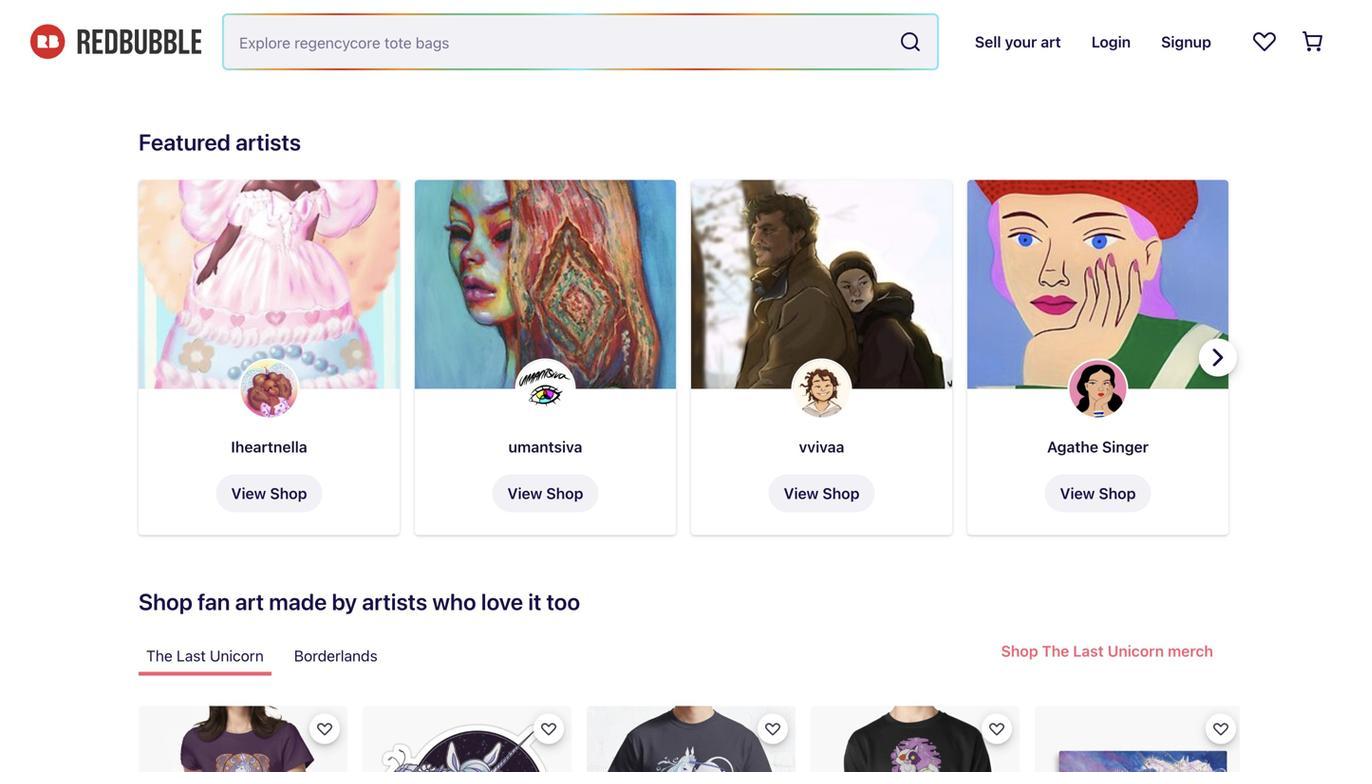 Task type: describe. For each thing, give the bounding box(es) containing it.
by sophieclimaart
[[587, 12, 701, 28]]

products for 38 products
[[1056, 45, 1113, 60]]

toldentops
[[381, 12, 449, 28]]

redbubble logo image
[[30, 24, 201, 59]]

products for 69 products
[[159, 45, 217, 60]]

shop fan art made by artists who love it too
[[139, 588, 580, 615]]

the last unicorn
[[146, 647, 264, 665]]

felineemporium
[[157, 12, 255, 28]]

singer
[[1102, 438, 1149, 456]]

50
[[363, 45, 380, 60]]

by sophieclimaart link
[[587, 0, 796, 76]]

who
[[432, 588, 476, 615]]

agathe singer link
[[1047, 438, 1149, 456]]

unicorn
[[210, 647, 264, 665]]

art
[[235, 588, 264, 615]]

the last unicorn link
[[139, 636, 271, 676]]

iheartnella
[[231, 438, 307, 456]]

38
[[1035, 45, 1052, 60]]

vvivaa
[[799, 438, 845, 456]]

the
[[146, 647, 173, 665]]

by bluelela link
[[811, 0, 1020, 76]]

vvivaa link
[[799, 438, 845, 456]]

bluelela
[[829, 12, 881, 28]]

umantsiva link
[[509, 438, 583, 456]]

agathe singer
[[1047, 438, 1149, 456]]

agathe
[[1047, 438, 1099, 456]]

by right made
[[332, 588, 357, 615]]

borderlands link
[[287, 636, 385, 676]]

made
[[269, 588, 327, 615]]



Task type: locate. For each thing, give the bounding box(es) containing it.
iheartnella image
[[139, 180, 400, 389], [239, 359, 300, 419]]

by toldentops
[[363, 12, 449, 28]]

by for by toldentops
[[363, 12, 378, 28]]

products
[[159, 45, 217, 60], [383, 45, 441, 60], [1056, 45, 1113, 60]]

69 products
[[139, 45, 217, 60]]

50 products
[[363, 45, 441, 60]]

38 products
[[1035, 45, 1113, 60]]

0 horizontal spatial artists
[[236, 129, 301, 155]]

2 horizontal spatial products
[[1056, 45, 1113, 60]]

by bluelela
[[811, 12, 881, 28]]

products right the 38
[[1056, 45, 1113, 60]]

by left sophieclimaart
[[587, 12, 602, 28]]

products for 50 products
[[383, 45, 441, 60]]

3 products from the left
[[1056, 45, 1113, 60]]

69
[[139, 45, 156, 60]]

products inside "link"
[[1056, 45, 1113, 60]]

artists
[[236, 129, 301, 155], [362, 588, 428, 615]]

0 vertical spatial artists
[[236, 129, 301, 155]]

shop
[[139, 588, 193, 615]]

by up 69
[[139, 12, 153, 28]]

by up 50 at the top left of page
[[363, 12, 378, 28]]

38 products link
[[1035, 0, 1244, 76]]

None field
[[224, 15, 937, 68]]

by for by sophieclimaart
[[587, 12, 602, 28]]

1 horizontal spatial artists
[[362, 588, 428, 615]]

it
[[528, 588, 542, 615]]

artists right featured on the top left of the page
[[236, 129, 301, 155]]

love
[[481, 588, 523, 615]]

last
[[177, 647, 206, 665]]

vvivaa image
[[691, 180, 952, 389], [792, 359, 852, 419]]

by felineemporium
[[139, 12, 255, 28]]

featured
[[139, 129, 231, 155]]

0 horizontal spatial products
[[159, 45, 217, 60]]

by for by felineemporium
[[139, 12, 153, 28]]

borderlands
[[294, 647, 378, 665]]

featured artists
[[139, 129, 301, 155]]

umantsiva image
[[415, 180, 676, 389], [515, 359, 576, 419]]

sophieclimaart
[[605, 12, 701, 28]]

products down by felineemporium at the left
[[159, 45, 217, 60]]

umantsiva
[[509, 438, 583, 456]]

Search term search field
[[224, 15, 892, 68]]

fan
[[198, 588, 230, 615]]

by
[[139, 12, 153, 28], [363, 12, 378, 28], [587, 12, 602, 28], [811, 12, 826, 28], [332, 588, 357, 615]]

1 products from the left
[[159, 45, 217, 60]]

1 vertical spatial artists
[[362, 588, 428, 615]]

artists left who
[[362, 588, 428, 615]]

products down the toldentops
[[383, 45, 441, 60]]

by for by bluelela
[[811, 12, 826, 28]]

agathe singer image
[[968, 180, 1229, 389], [1068, 359, 1129, 419]]

too
[[547, 588, 580, 615]]

1 horizontal spatial products
[[383, 45, 441, 60]]

2 products from the left
[[383, 45, 441, 60]]

iheartnella link
[[231, 438, 307, 456]]

by left "bluelela"
[[811, 12, 826, 28]]



Task type: vqa. For each thing, say whether or not it's contained in the screenshot.
the $33.50 to the bottom
no



